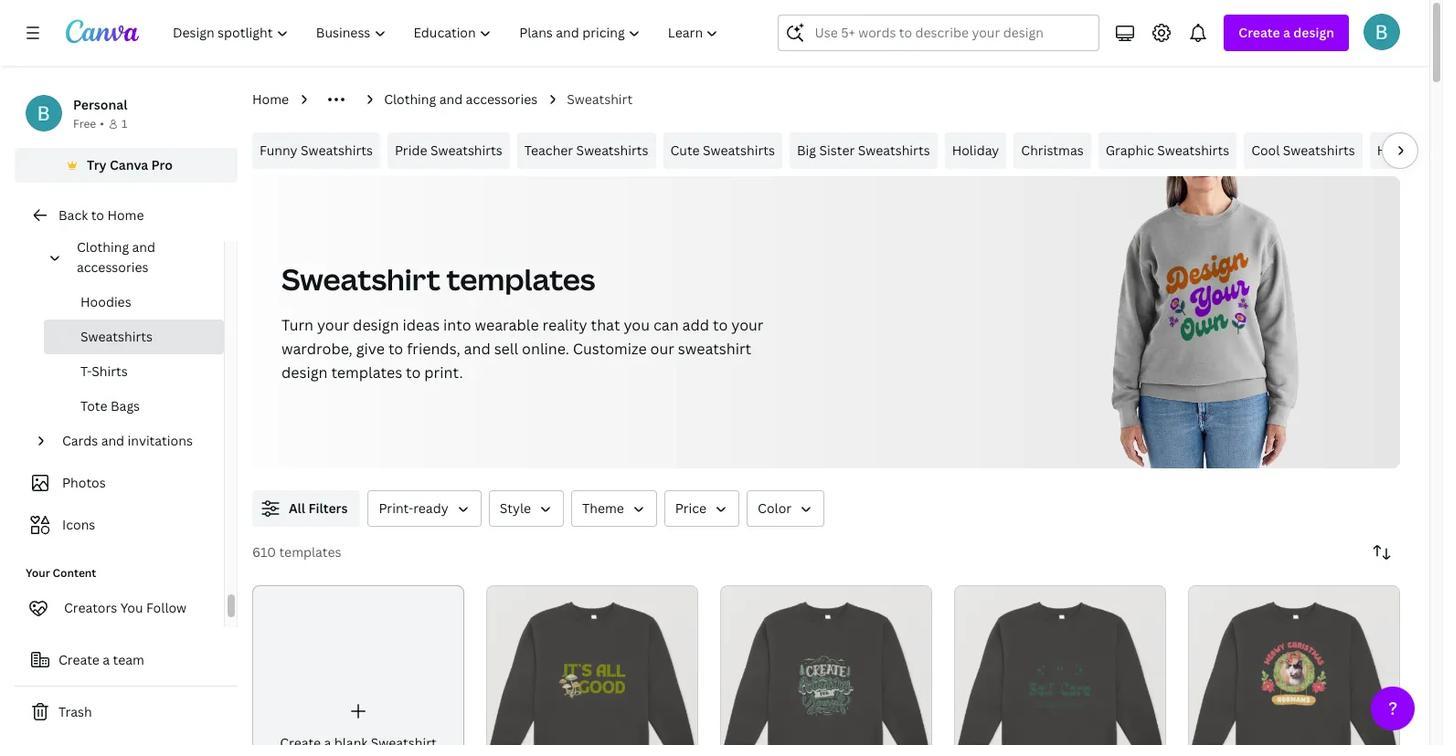Task type: vqa. For each thing, say whether or not it's contained in the screenshot.
a inside the dropdown button
yes



Task type: describe. For each thing, give the bounding box(es) containing it.
price button
[[664, 491, 740, 527]]

cards and invitations
[[62, 432, 193, 450]]

wearable
[[475, 315, 539, 336]]

content
[[53, 566, 96, 581]]

design for a
[[1294, 24, 1335, 41]]

print.
[[424, 363, 463, 383]]

funny
[[260, 142, 298, 159]]

clothing and accessories inside button
[[77, 239, 155, 276]]

0 horizontal spatial design
[[282, 363, 328, 383]]

create for create a team
[[59, 652, 100, 669]]

hoodies link
[[44, 285, 224, 320]]

try
[[87, 156, 107, 174]]

shirts
[[92, 363, 128, 380]]

team
[[113, 652, 144, 669]]

creators you follow
[[64, 600, 187, 617]]

clothing and accessories button
[[69, 230, 213, 285]]

pride
[[395, 142, 427, 159]]

green simple smiley self-care graphic sweatshirt image
[[954, 586, 1166, 746]]

filters
[[308, 500, 348, 517]]

create for create a design
[[1239, 24, 1281, 41]]

templates inside the turn your design ideas into wearable reality that you can add to your wardrobe, give to friends, and sell online. customize our sweatshirt design templates to print.
[[331, 363, 402, 383]]

customize
[[573, 339, 647, 359]]

personal ugly christmas sweatshirt in red green yellow style image
[[1188, 586, 1401, 746]]

accessories inside button
[[77, 259, 149, 276]]

turn
[[282, 315, 314, 336]]

back to home link
[[15, 197, 238, 234]]

halloween 
[[1377, 142, 1443, 159]]

templates for 610 templates
[[279, 544, 341, 561]]

trash
[[59, 704, 92, 721]]

photos link
[[26, 466, 213, 501]]

sweatshirts right sister
[[858, 142, 930, 159]]

into
[[443, 315, 471, 336]]

graphic sweatshirts
[[1106, 142, 1230, 159]]

style
[[500, 500, 531, 517]]

ideas
[[403, 315, 440, 336]]

and up pride sweatshirts
[[439, 91, 463, 108]]

creators
[[64, 600, 117, 617]]

t-shirts link
[[44, 355, 224, 389]]

holiday link
[[945, 133, 1007, 169]]

print-ready
[[379, 500, 449, 517]]

cards
[[62, 432, 98, 450]]

ready
[[413, 500, 449, 517]]

bags
[[111, 398, 140, 415]]

and right the cards
[[101, 432, 124, 450]]

pro
[[151, 156, 173, 174]]

sell
[[494, 339, 518, 359]]

halloween
[[1377, 142, 1442, 159]]

a for team
[[103, 652, 110, 669]]

tote bags
[[80, 398, 140, 415]]

cute sweatshirts link
[[663, 133, 783, 169]]

big sister sweatshirts link
[[790, 133, 938, 169]]

christmas link
[[1014, 133, 1091, 169]]

pride sweatshirts
[[395, 142, 503, 159]]

create a design
[[1239, 24, 1335, 41]]

your content
[[26, 566, 96, 581]]

teacher sweatshirts link
[[517, 133, 656, 169]]

0 vertical spatial accessories
[[466, 91, 538, 108]]

2 your from the left
[[732, 315, 764, 336]]

sister
[[820, 142, 855, 159]]

try canva pro button
[[15, 148, 238, 183]]

color
[[758, 500, 792, 517]]

to inside back to home link
[[91, 207, 104, 224]]

brad klo image
[[1364, 14, 1401, 50]]

graphic
[[1106, 142, 1154, 159]]

you
[[120, 600, 143, 617]]

graphic sweatshirts link
[[1099, 133, 1237, 169]]

icons
[[62, 517, 95, 534]]

top level navigation element
[[161, 15, 734, 51]]

your
[[26, 566, 50, 581]]

funny sweatshirts
[[260, 142, 373, 159]]

sweatshirts for funny sweatshirts
[[301, 142, 373, 159]]

friends,
[[407, 339, 460, 359]]

follow
[[146, 600, 187, 617]]

style button
[[489, 491, 564, 527]]

theme button
[[571, 491, 657, 527]]

sweatshirts for cool sweatshirts
[[1283, 142, 1355, 159]]



Task type: locate. For each thing, give the bounding box(es) containing it.
sweatshirt up the give
[[282, 260, 441, 299]]

1 horizontal spatial a
[[1284, 24, 1291, 41]]

sweatshirts right cute on the top left
[[703, 142, 775, 159]]

clothing and accessories down back to home link
[[77, 239, 155, 276]]

design down wardrobe, at the top
[[282, 363, 328, 383]]

1 vertical spatial a
[[103, 652, 110, 669]]

you
[[624, 315, 650, 336]]

a inside button
[[103, 652, 110, 669]]

1 horizontal spatial design
[[353, 315, 399, 336]]

sweatshirt
[[678, 339, 752, 359]]

610 templates
[[252, 544, 341, 561]]

1 horizontal spatial clothing and accessories
[[384, 91, 538, 108]]

olive green light pink typecentric psychedelic no copy psychedelic sweatshirt image
[[486, 586, 698, 746]]

clothing up pride
[[384, 91, 436, 108]]

theme
[[582, 500, 624, 517]]

to right back
[[91, 207, 104, 224]]

t-shirts
[[80, 363, 128, 380]]

0 vertical spatial create
[[1239, 24, 1281, 41]]

to up sweatshirt
[[713, 315, 728, 336]]

clothing inside clothing and accessories
[[77, 239, 129, 256]]

invitations
[[128, 432, 193, 450]]

templates down the give
[[331, 363, 402, 383]]

sweatshirt for sweatshirt
[[567, 91, 633, 108]]

home up funny
[[252, 91, 289, 108]]

1
[[121, 116, 127, 132]]

0 horizontal spatial a
[[103, 652, 110, 669]]

and inside button
[[132, 239, 155, 256]]

1 vertical spatial home
[[107, 207, 144, 224]]

sweatshirt
[[567, 91, 633, 108], [282, 260, 441, 299]]

and left sell
[[464, 339, 491, 359]]

create a blank sweatshirt element
[[252, 586, 464, 746]]

t-
[[80, 363, 92, 380]]

design
[[1294, 24, 1335, 41], [353, 315, 399, 336], [282, 363, 328, 383]]

free •
[[73, 116, 104, 132]]

teacher sweatshirts
[[525, 142, 649, 159]]

all
[[289, 500, 305, 517]]

0 horizontal spatial home
[[107, 207, 144, 224]]

templates down all filters button
[[279, 544, 341, 561]]

sweatshirt for sweatshirt templates
[[282, 260, 441, 299]]

add
[[682, 315, 709, 336]]

design left brad klo "image"
[[1294, 24, 1335, 41]]

0 horizontal spatial sweatshirt
[[282, 260, 441, 299]]

accessories up hoodies
[[77, 259, 149, 276]]

0 vertical spatial templates
[[447, 260, 595, 299]]

sweatshirts for teacher sweatshirts
[[576, 142, 649, 159]]

create a design button
[[1224, 15, 1349, 51]]

clothing down back to home
[[77, 239, 129, 256]]

clothing and accessories up pride sweatshirts
[[384, 91, 538, 108]]

personal
[[73, 96, 127, 113]]

free
[[73, 116, 96, 132]]

sweatshirts right the graphic
[[1158, 142, 1230, 159]]

give
[[356, 339, 385, 359]]

sweatshirt templates image
[[1010, 176, 1401, 469], [1159, 229, 1257, 363]]

•
[[100, 116, 104, 132]]

610
[[252, 544, 276, 561]]

your up wardrobe, at the top
[[317, 315, 349, 336]]

hoodies
[[80, 293, 131, 311]]

0 horizontal spatial accessories
[[77, 259, 149, 276]]

sweatshirts right teacher
[[576, 142, 649, 159]]

trash link
[[15, 695, 238, 731]]

cool
[[1252, 142, 1280, 159]]

1 horizontal spatial home
[[252, 91, 289, 108]]

that
[[591, 315, 620, 336]]

0 horizontal spatial clothing
[[77, 239, 129, 256]]

halloween link
[[1370, 133, 1443, 169]]

1 vertical spatial design
[[353, 315, 399, 336]]

pride sweatshirts link
[[388, 133, 510, 169]]

1 horizontal spatial sweatshirt
[[567, 91, 633, 108]]

0 vertical spatial clothing
[[384, 91, 436, 108]]

cool sweatshirts link
[[1244, 133, 1363, 169]]

accessories up teacher
[[466, 91, 538, 108]]

0 vertical spatial design
[[1294, 24, 1335, 41]]

all filters button
[[252, 491, 361, 527]]

print-ready button
[[368, 491, 481, 527]]

templates up 'wearable'
[[447, 260, 595, 299]]

0 vertical spatial sweatshirt
[[567, 91, 633, 108]]

0 vertical spatial home
[[252, 91, 289, 108]]

home link
[[252, 90, 289, 110]]

Search search field
[[815, 16, 1088, 50]]

1 vertical spatial templates
[[331, 363, 402, 383]]

teacher
[[525, 142, 573, 159]]

home up clothing and accessories button
[[107, 207, 144, 224]]

turn your design ideas into wearable reality that you can add to your wardrobe, give to friends, and sell online. customize our sweatshirt design templates to print.
[[282, 315, 764, 383]]

sweatshirt up teacher sweatshirts
[[567, 91, 633, 108]]

Sort by button
[[1364, 535, 1401, 571]]

0 horizontal spatial your
[[317, 315, 349, 336]]

cool sweatshirts
[[1252, 142, 1355, 159]]

all filters
[[289, 500, 348, 517]]

home
[[252, 91, 289, 108], [107, 207, 144, 224]]

cute
[[671, 142, 700, 159]]

photos
[[62, 474, 106, 492]]

sweatshirts up shirts at the left of page
[[80, 328, 153, 346]]

1 vertical spatial accessories
[[77, 259, 149, 276]]

cute sweatshirts
[[671, 142, 775, 159]]

1 horizontal spatial clothing
[[384, 91, 436, 108]]

sweatshirts for pride sweatshirts
[[430, 142, 503, 159]]

0 vertical spatial a
[[1284, 24, 1291, 41]]

1 vertical spatial clothing and accessories
[[77, 239, 155, 276]]

your up sweatshirt
[[732, 315, 764, 336]]

try canva pro
[[87, 156, 173, 174]]

big
[[797, 142, 816, 159]]

reality
[[543, 315, 588, 336]]

a inside dropdown button
[[1284, 24, 1291, 41]]

sweatshirts for graphic sweatshirts
[[1158, 142, 1230, 159]]

to
[[91, 207, 104, 224], [713, 315, 728, 336], [388, 339, 403, 359], [406, 363, 421, 383]]

to left 'print.'
[[406, 363, 421, 383]]

sweatshirts right funny
[[301, 142, 373, 159]]

1 vertical spatial create
[[59, 652, 100, 669]]

sweatshirts right pride
[[430, 142, 503, 159]]

a for design
[[1284, 24, 1291, 41]]

create a team button
[[15, 643, 238, 679]]

cards and invitations link
[[55, 424, 213, 459]]

create inside button
[[59, 652, 100, 669]]

tote bags link
[[44, 389, 224, 424]]

sweatshirts
[[301, 142, 373, 159], [430, 142, 503, 159], [576, 142, 649, 159], [703, 142, 775, 159], [858, 142, 930, 159], [1158, 142, 1230, 159], [1283, 142, 1355, 159], [80, 328, 153, 346]]

wardrobe,
[[282, 339, 353, 359]]

create inside dropdown button
[[1239, 24, 1281, 41]]

1 horizontal spatial accessories
[[466, 91, 538, 108]]

0 horizontal spatial clothing and accessories
[[77, 239, 155, 276]]

print-
[[379, 500, 413, 517]]

sweatshirts right cool
[[1283, 142, 1355, 159]]

2 vertical spatial design
[[282, 363, 328, 383]]

1 horizontal spatial your
[[732, 315, 764, 336]]

templates for sweatshirt templates
[[447, 260, 595, 299]]

sweatshirt templates
[[282, 260, 595, 299]]

canva
[[110, 156, 148, 174]]

to right the give
[[388, 339, 403, 359]]

online.
[[522, 339, 569, 359]]

accessories
[[466, 91, 538, 108], [77, 259, 149, 276]]

holiday
[[952, 142, 999, 159]]

1 horizontal spatial create
[[1239, 24, 1281, 41]]

create
[[1239, 24, 1281, 41], [59, 652, 100, 669]]

0 horizontal spatial create
[[59, 652, 100, 669]]

color button
[[747, 491, 825, 527]]

1 vertical spatial sweatshirt
[[282, 260, 441, 299]]

our
[[651, 339, 675, 359]]

2 horizontal spatial design
[[1294, 24, 1335, 41]]

elegant motivation quotes lettering sweatshirt image
[[720, 586, 932, 746]]

christmas
[[1021, 142, 1084, 159]]

creators you follow link
[[15, 591, 224, 627]]

design up the give
[[353, 315, 399, 336]]

a
[[1284, 24, 1291, 41], [103, 652, 110, 669]]

1 vertical spatial clothing
[[77, 239, 129, 256]]

0 vertical spatial clothing and accessories
[[384, 91, 538, 108]]

1 your from the left
[[317, 315, 349, 336]]

None search field
[[778, 15, 1100, 51]]

create a team
[[59, 652, 144, 669]]

design for your
[[353, 315, 399, 336]]

icons link
[[26, 508, 213, 543]]

design inside dropdown button
[[1294, 24, 1335, 41]]

back to home
[[59, 207, 144, 224]]

2 vertical spatial templates
[[279, 544, 341, 561]]

and down back to home link
[[132, 239, 155, 256]]

can
[[654, 315, 679, 336]]

your
[[317, 315, 349, 336], [732, 315, 764, 336]]

big sister sweatshirts
[[797, 142, 930, 159]]

sweatshirts for cute sweatshirts
[[703, 142, 775, 159]]

and inside the turn your design ideas into wearable reality that you can add to your wardrobe, give to friends, and sell online. customize our sweatshirt design templates to print.
[[464, 339, 491, 359]]



